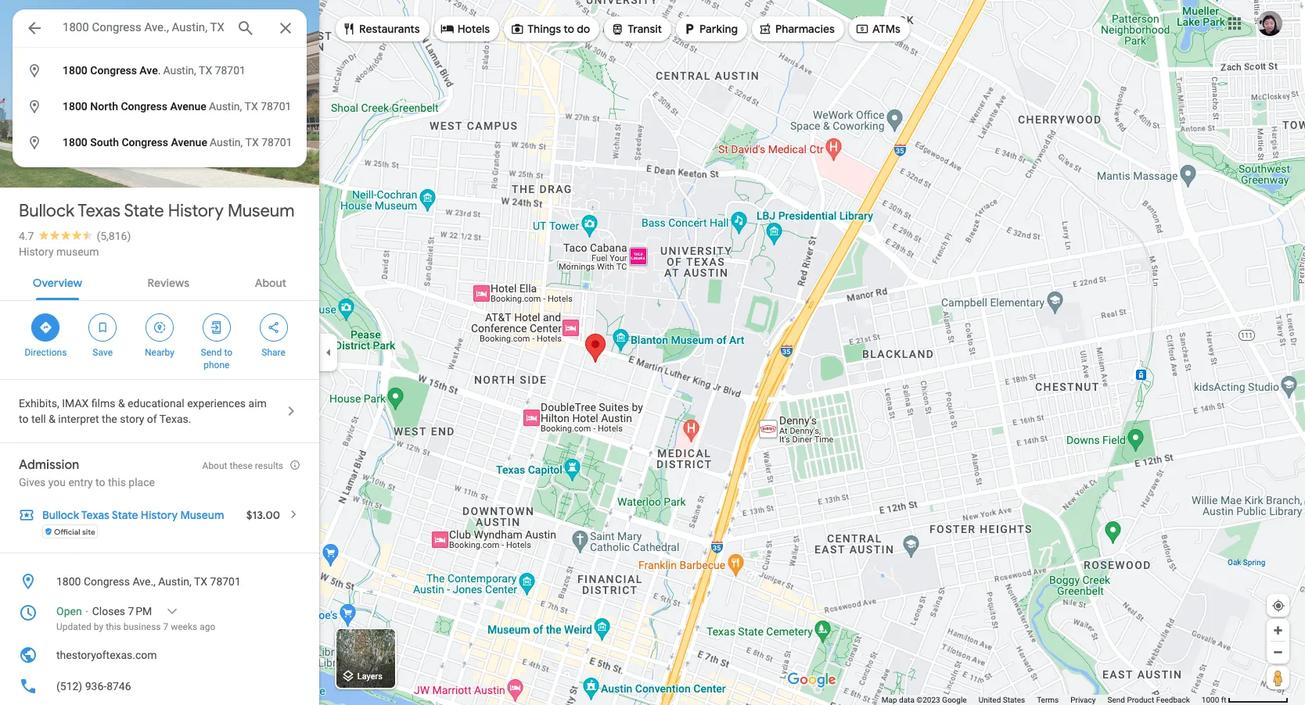 Task type: vqa. For each thing, say whether or not it's contained in the screenshot.
Austin , TX
yes



Task type: locate. For each thing, give the bounding box(es) containing it.
about for about these results
[[202, 461, 227, 472]]

congress left ave.,
[[84, 576, 130, 589]]

tab list containing overview
[[0, 263, 319, 301]]

 atms
[[855, 20, 901, 37]]

avenue
[[170, 100, 207, 113], [171, 136, 207, 149]]

museum
[[228, 200, 295, 222], [180, 509, 224, 523]]

3  cell from the top
[[13, 130, 297, 156]]

1800 left congress ave .
[[63, 64, 88, 77]]

bullock up 4.7 stars image
[[19, 200, 74, 222]]

history up reviews button
[[168, 200, 224, 222]]

$13.00
[[246, 509, 280, 523]]

0 vertical spatial about
[[255, 276, 287, 290]]

google maps element
[[0, 0, 1305, 706]]

1  cell from the top
[[13, 58, 297, 84]]

1 vertical spatial texas
[[81, 509, 110, 523]]

(512)
[[56, 681, 82, 693]]

send product feedback button
[[1108, 696, 1190, 706]]

 things to do
[[510, 20, 590, 37]]

0 vertical spatial send
[[201, 347, 222, 358]]

austin for 1800 south congress avenue
[[210, 136, 241, 149]]

 hotels
[[440, 20, 490, 37]]

avenue down 1800 north congress avenue
[[171, 136, 207, 149]]

1800 congress ave., austin, tx 78701
[[56, 576, 241, 589]]

these
[[230, 461, 253, 472]]


[[153, 319, 167, 337]]

78701
[[215, 64, 246, 77], [261, 100, 291, 113], [262, 136, 292, 149], [210, 576, 241, 589]]

0 vertical spatial  cell
[[13, 58, 297, 84]]

atms
[[873, 22, 901, 36]]

austin
[[163, 64, 194, 77], [209, 100, 240, 113], [210, 136, 241, 149]]

1800 left south
[[63, 136, 88, 149]]

interpret
[[58, 413, 99, 426]]

& right tell
[[49, 413, 55, 426]]

congress
[[90, 64, 137, 77], [121, 100, 167, 113], [122, 136, 168, 149], [84, 576, 130, 589]]

zoom in image
[[1273, 625, 1284, 637]]

bullock up official
[[42, 509, 79, 523]]

hotels
[[458, 22, 490, 36]]

collapse side panel image
[[320, 344, 337, 362]]

3  from the top
[[26, 133, 43, 152]]

0 horizontal spatial about
[[202, 461, 227, 472]]

terms
[[1037, 697, 1059, 705]]

to up phone at the bottom of page
[[224, 347, 232, 358]]

78701 inside button
[[210, 576, 241, 589]]

 left north on the left top of the page
[[26, 97, 43, 116]]

send left product
[[1108, 697, 1125, 705]]

 for 1800 north congress avenue
[[26, 97, 43, 116]]

2  from the top
[[26, 97, 43, 116]]

tell
[[31, 413, 46, 426]]

you
[[48, 477, 66, 489]]

0 vertical spatial ,
[[194, 64, 196, 77]]

suggestions grid
[[13, 47, 307, 167]]

1800 congress ave., austin, tx 78701 button
[[0, 567, 319, 598]]

austin , tx for 1800 south congress avenue
[[210, 136, 259, 149]]

gives you entry to this place
[[19, 477, 155, 489]]

1  from the top
[[26, 61, 43, 80]]

about these results image
[[290, 460, 301, 471]]

about inside button
[[255, 276, 287, 290]]

about left these
[[202, 461, 227, 472]]

bullock texas state history museum up (5,816)
[[19, 200, 295, 222]]

bullock
[[19, 200, 74, 222], [42, 509, 79, 523]]

None field
[[63, 18, 224, 37]]

 cell
[[13, 58, 297, 84], [13, 94, 297, 120], [13, 130, 297, 156]]

map data ©2023 google
[[882, 697, 967, 705]]

footer
[[882, 696, 1202, 706]]

Search Google Maps field
[[13, 9, 307, 47]]

reviews
[[148, 276, 189, 290]]

transit
[[628, 22, 662, 36]]

to
[[564, 22, 574, 36], [224, 347, 232, 358], [19, 413, 29, 426], [96, 477, 105, 489]]

1800
[[63, 64, 88, 77], [63, 100, 88, 113], [63, 136, 88, 149], [56, 576, 81, 589]]

information for bullock texas state history museum region
[[0, 567, 319, 706]]

avenue for 1800 north congress avenue
[[170, 100, 207, 113]]

google account: michele murakami  
(michele.murakami@adept.ai) image
[[1258, 11, 1283, 36]]

2 vertical spatial austin
[[210, 136, 241, 149]]

send for send product feedback
[[1108, 697, 1125, 705]]


[[210, 319, 224, 337]]

2 vertical spatial 
[[26, 133, 43, 152]]

 parking
[[683, 20, 738, 37]]

bullock texas state history museum main content
[[0, 0, 319, 706]]

 cell down "."
[[13, 94, 297, 120]]

about for about
[[255, 276, 287, 290]]

0 vertical spatial bullock texas state history museum
[[19, 200, 295, 222]]

the
[[102, 413, 117, 426]]

1800 left north on the left top of the page
[[63, 100, 88, 113]]

none field inside 'search google maps' field
[[63, 18, 224, 37]]

congress down ave
[[121, 100, 167, 113]]

0 vertical spatial avenue
[[170, 100, 207, 113]]


[[25, 17, 44, 39]]

to left tell
[[19, 413, 29, 426]]

imax
[[62, 398, 89, 410]]

experiences
[[187, 398, 246, 410]]

avenue down austin , tx 78701
[[170, 100, 207, 113]]

send inside button
[[1108, 697, 1125, 705]]

texas up site
[[81, 509, 110, 523]]

product
[[1127, 697, 1155, 705]]

1800 for 1800 north congress avenue
[[63, 100, 88, 113]]

official site
[[54, 527, 95, 537]]

to inside the send to phone
[[224, 347, 232, 358]]

congress inside button
[[84, 576, 130, 589]]

official
[[54, 527, 80, 537]]

2 vertical spatial ,
[[241, 136, 243, 149]]

show street view coverage image
[[1267, 667, 1290, 690]]

0 vertical spatial texas
[[78, 200, 121, 222]]

None search field
[[13, 9, 307, 167]]

 cell up 1800 north congress avenue
[[13, 58, 297, 84]]

about these results
[[202, 461, 283, 472]]

1 horizontal spatial send
[[1108, 697, 1125, 705]]

1 vertical spatial &
[[49, 413, 55, 426]]


[[267, 319, 281, 337]]

gives
[[19, 477, 46, 489]]

footer containing map data ©2023 google
[[882, 696, 1202, 706]]

exhibits, imax films & educational experiences aim to tell & interpret the story of texas. button
[[0, 380, 319, 443]]

to left the do
[[564, 22, 574, 36]]

state
[[124, 200, 164, 222], [112, 509, 138, 523]]

send
[[201, 347, 222, 358], [1108, 697, 1125, 705]]

museum left $13.00 at the bottom of the page
[[180, 509, 224, 523]]

 left south
[[26, 133, 43, 152]]

1 vertical spatial  cell
[[13, 94, 297, 120]]

0 horizontal spatial museum
[[180, 509, 224, 523]]

1800 inside button
[[56, 576, 81, 589]]

2 vertical spatial  cell
[[13, 130, 297, 156]]

austin , tx
[[209, 100, 258, 113], [210, 136, 259, 149]]

1 vertical spatial ,
[[240, 100, 242, 113]]

 down  'button'
[[26, 61, 43, 80]]


[[26, 61, 43, 80], [26, 97, 43, 116], [26, 133, 43, 152]]

ave.,
[[133, 576, 156, 589]]

tab list
[[0, 263, 319, 301]]

2  cell from the top
[[13, 94, 297, 120]]

send inside the send to phone
[[201, 347, 222, 358]]

tab list inside google maps element
[[0, 263, 319, 301]]

entry
[[68, 477, 93, 489]]

1 vertical spatial 
[[26, 97, 43, 116]]

0 vertical spatial &
[[118, 398, 125, 410]]

5,816 reviews element
[[97, 230, 131, 243]]

map
[[882, 697, 897, 705]]

0 vertical spatial state
[[124, 200, 164, 222]]

history down place
[[141, 509, 178, 523]]

send up phone at the bottom of page
[[201, 347, 222, 358]]

1000 ft
[[1202, 697, 1227, 705]]

 for 1800 south congress avenue
[[26, 133, 43, 152]]

privacy button
[[1071, 696, 1096, 706]]

phone
[[204, 360, 230, 371]]

1800 down official
[[56, 576, 81, 589]]

0 vertical spatial museum
[[228, 200, 295, 222]]

 cell down 1800 north congress avenue
[[13, 130, 297, 156]]

actions for bullock texas state history museum region
[[0, 301, 319, 380]]

to inside exhibits, imax films & educational experiences aim to tell & interpret the story of texas.
[[19, 413, 29, 426]]

museum up about button
[[228, 200, 295, 222]]

1 vertical spatial bullock texas state history museum
[[42, 509, 224, 523]]

reviews button
[[135, 263, 202, 301]]

1 vertical spatial austin
[[209, 100, 240, 113]]

bullock texas state history museum down place
[[42, 509, 224, 523]]

.
[[158, 64, 161, 77]]

0 vertical spatial austin , tx
[[209, 100, 258, 113]]


[[855, 20, 869, 37]]

place
[[129, 477, 155, 489]]

©2023
[[917, 697, 940, 705]]

0 horizontal spatial send
[[201, 347, 222, 358]]

layers
[[357, 673, 383, 683]]

, for 1800 north congress avenue
[[240, 100, 242, 113]]

1 horizontal spatial about
[[255, 276, 287, 290]]

0 vertical spatial bullock
[[19, 200, 74, 222]]

texas
[[78, 200, 121, 222], [81, 509, 110, 523]]

0 vertical spatial 
[[26, 61, 43, 80]]

texas up 5,816 reviews element
[[78, 200, 121, 222]]

1 vertical spatial avenue
[[171, 136, 207, 149]]

history museum
[[19, 246, 99, 258]]

about up 
[[255, 276, 287, 290]]

8746
[[107, 681, 131, 693]]

parking
[[700, 22, 738, 36]]

history inside history museum button
[[19, 246, 54, 258]]

& right films
[[118, 398, 125, 410]]

about button
[[242, 263, 299, 301]]

story
[[120, 413, 144, 426]]

 button
[[13, 9, 56, 50]]

state up 5,816 reviews element
[[124, 200, 164, 222]]

feedback
[[1157, 697, 1190, 705]]

about
[[255, 276, 287, 290], [202, 461, 227, 472]]

1 vertical spatial about
[[202, 461, 227, 472]]

1 vertical spatial austin , tx
[[210, 136, 259, 149]]

send for send to phone
[[201, 347, 222, 358]]

,
[[194, 64, 196, 77], [240, 100, 242, 113], [241, 136, 243, 149]]

1 vertical spatial history
[[19, 246, 54, 258]]

ft
[[1221, 697, 1227, 705]]

1 horizontal spatial museum
[[228, 200, 295, 222]]

1 vertical spatial send
[[1108, 697, 1125, 705]]

state down this on the left
[[112, 509, 138, 523]]

none search field containing 
[[13, 9, 307, 167]]

history down 4.7
[[19, 246, 54, 258]]



Task type: describe. For each thing, give the bounding box(es) containing it.
2 vertical spatial history
[[141, 509, 178, 523]]

to left this on the left
[[96, 477, 105, 489]]

1800 for 1800
[[63, 64, 88, 77]]


[[39, 319, 53, 337]]

united states
[[979, 697, 1025, 705]]

films
[[91, 398, 115, 410]]

1 vertical spatial museum
[[180, 509, 224, 523]]

terms button
[[1037, 696, 1059, 706]]

(512) 936-8746
[[56, 681, 131, 693]]

zoom out image
[[1273, 647, 1284, 659]]

tx inside button
[[194, 576, 207, 589]]

admission
[[19, 458, 79, 473]]

austin for 1800 north congress avenue
[[209, 100, 240, 113]]

austin , tx for 1800 north congress avenue
[[209, 100, 258, 113]]

austin,
[[158, 576, 192, 589]]

austin , tx 78701
[[163, 64, 246, 77]]


[[510, 20, 524, 37]]

overview button
[[20, 263, 95, 301]]


[[683, 20, 697, 37]]

1800 south congress avenue
[[63, 136, 207, 149]]

footer inside google maps element
[[882, 696, 1202, 706]]

google
[[942, 697, 967, 705]]

texas.
[[160, 413, 191, 426]]

aim
[[248, 398, 267, 410]]


[[96, 319, 110, 337]]

4.7 stars image
[[34, 230, 97, 240]]

4.7
[[19, 230, 34, 243]]

1000
[[1202, 697, 1220, 705]]

(512) 936-8746 button
[[0, 671, 319, 703]]

south
[[90, 136, 119, 149]]

pharmacies
[[776, 22, 835, 36]]

united states button
[[979, 696, 1025, 706]]

restaurants
[[359, 22, 420, 36]]

exhibits,
[[19, 398, 59, 410]]


[[758, 20, 772, 37]]

 restaurants
[[342, 20, 420, 37]]

0 vertical spatial history
[[168, 200, 224, 222]]

save
[[93, 347, 113, 358]]

states
[[1003, 697, 1025, 705]]

directions
[[25, 347, 67, 358]]

of
[[147, 413, 157, 426]]

0 horizontal spatial &
[[49, 413, 55, 426]]

none search field inside google maps element
[[13, 9, 307, 167]]

 transit
[[611, 20, 662, 37]]

to inside  things to do
[[564, 22, 574, 36]]

0 vertical spatial austin
[[163, 64, 194, 77]]

things
[[528, 22, 561, 36]]

overview
[[33, 276, 82, 290]]

congress ave .
[[90, 64, 161, 77]]

avenue for 1800 south congress avenue
[[171, 136, 207, 149]]

history museum button
[[19, 244, 99, 260]]

936-
[[85, 681, 107, 693]]


[[342, 20, 356, 37]]

1800 for 1800 south congress avenue
[[63, 136, 88, 149]]

do
[[577, 22, 590, 36]]

museum
[[56, 246, 99, 258]]

results
[[255, 461, 283, 472]]

 pharmacies
[[758, 20, 835, 37]]

send to phone
[[201, 347, 232, 371]]

1800 north congress avenue
[[63, 100, 207, 113]]

thestoryoftexas.com link
[[0, 640, 319, 671]]

this
[[108, 477, 126, 489]]

north
[[90, 100, 118, 113]]

(5,816)
[[97, 230, 131, 243]]

show your location image
[[1272, 599, 1286, 614]]

congress left ave
[[90, 64, 137, 77]]


[[611, 20, 625, 37]]

exhibits, imax films & educational experiences aim to tell & interpret the story of texas.
[[19, 398, 267, 426]]

nearby
[[145, 347, 174, 358]]

1000 ft button
[[1202, 697, 1289, 705]]

1 vertical spatial state
[[112, 509, 138, 523]]

1 vertical spatial bullock
[[42, 509, 79, 523]]

united
[[979, 697, 1001, 705]]

1800 for 1800 congress ave., austin, tx 78701
[[56, 576, 81, 589]]

, for 1800 south congress avenue
[[241, 136, 243, 149]]

share
[[262, 347, 286, 358]]

site
[[82, 527, 95, 537]]

privacy
[[1071, 697, 1096, 705]]

ave
[[140, 64, 158, 77]]

1 horizontal spatial &
[[118, 398, 125, 410]]

send product feedback
[[1108, 697, 1190, 705]]

educational
[[128, 398, 184, 410]]

congress down 1800 north congress avenue
[[122, 136, 168, 149]]

thestoryoftexas.com
[[56, 650, 157, 662]]

data
[[899, 697, 915, 705]]


[[440, 20, 454, 37]]



